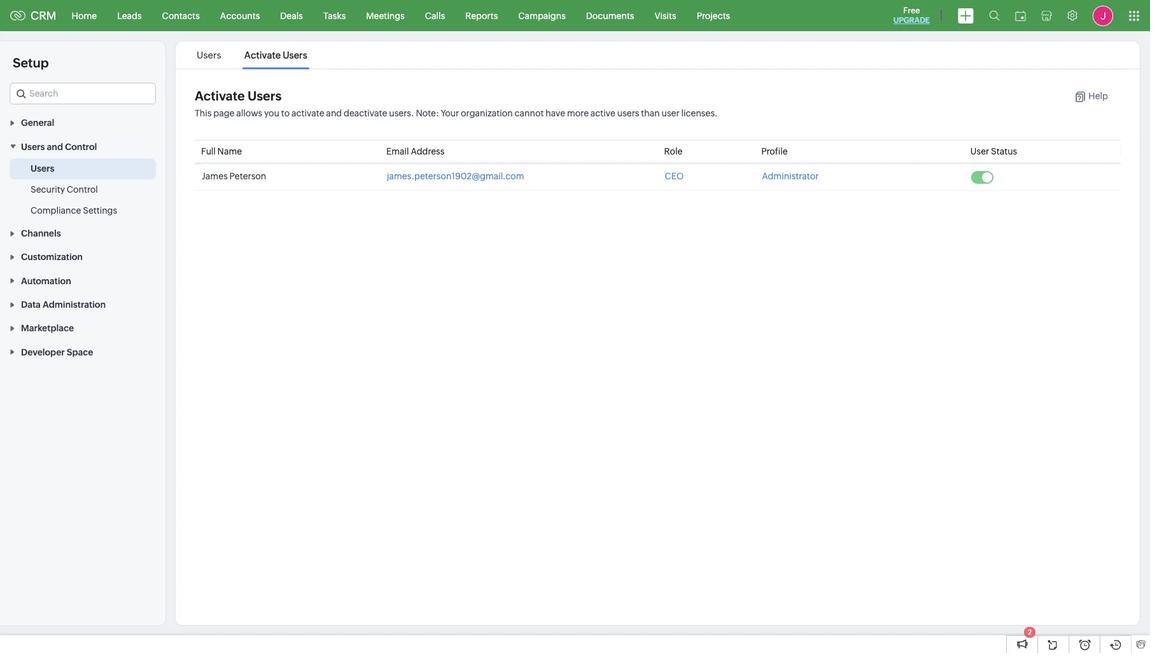 Task type: describe. For each thing, give the bounding box(es) containing it.
home
[[72, 11, 97, 21]]

reports
[[466, 11, 498, 21]]

page
[[213, 108, 235, 118]]

compliance
[[31, 205, 81, 216]]

licenses.
[[682, 108, 718, 118]]

help
[[1089, 91, 1108, 101]]

automation
[[21, 276, 71, 286]]

accounts link
[[210, 0, 270, 31]]

users inside dropdown button
[[21, 142, 45, 152]]

crm link
[[10, 9, 56, 22]]

cannot
[[515, 108, 544, 118]]

deals
[[280, 11, 303, 21]]

reports link
[[455, 0, 508, 31]]

email address
[[386, 146, 445, 157]]

users link for security control link
[[31, 162, 54, 175]]

users and control
[[21, 142, 97, 152]]

full
[[201, 146, 216, 157]]

1 vertical spatial activate users
[[195, 89, 282, 103]]

james.peterson1902@gmail.com link
[[387, 171, 524, 181]]

search element
[[982, 0, 1008, 31]]

1 vertical spatial activate
[[195, 89, 245, 103]]

meetings link
[[356, 0, 415, 31]]

security
[[31, 184, 65, 195]]

ceo link
[[665, 171, 684, 181]]

users link for "activate users" link
[[195, 50, 223, 60]]

james.peterson1902@gmail.com
[[387, 171, 524, 181]]

calls
[[425, 11, 445, 21]]

users down contacts
[[197, 50, 221, 60]]

control inside security control link
[[67, 184, 98, 195]]

note:
[[416, 108, 439, 118]]

contacts
[[162, 11, 200, 21]]

marketplace
[[21, 324, 74, 334]]

deals link
[[270, 0, 313, 31]]

security control link
[[31, 183, 98, 196]]

free
[[904, 6, 920, 15]]

list containing users
[[185, 41, 319, 69]]

documents
[[586, 11, 634, 21]]

activate
[[292, 108, 324, 118]]

settings
[[83, 205, 117, 216]]

data
[[21, 300, 41, 310]]

developer space
[[21, 347, 93, 358]]

calendar image
[[1016, 11, 1026, 21]]

2
[[1028, 629, 1032, 637]]

organization
[[461, 108, 513, 118]]

allows
[[236, 108, 262, 118]]

projects
[[697, 11, 730, 21]]

status
[[991, 146, 1018, 157]]

administrator link
[[762, 171, 819, 181]]

calls link
[[415, 0, 455, 31]]

this
[[195, 108, 212, 118]]

james
[[202, 171, 228, 181]]

data administration button
[[0, 293, 166, 316]]

data administration
[[21, 300, 106, 310]]

your
[[441, 108, 459, 118]]

crm
[[31, 9, 56, 22]]

help link
[[1062, 91, 1108, 103]]

profile element
[[1086, 0, 1121, 31]]

peterson
[[230, 171, 266, 181]]

users
[[617, 108, 640, 118]]

than
[[641, 108, 660, 118]]

leads
[[117, 11, 142, 21]]

developer
[[21, 347, 65, 358]]

user
[[662, 108, 680, 118]]

customization
[[21, 252, 83, 263]]



Task type: vqa. For each thing, say whether or not it's contained in the screenshot.
activate
yes



Task type: locate. For each thing, give the bounding box(es) containing it.
Search text field
[[10, 83, 155, 104]]

0 vertical spatial and
[[326, 108, 342, 118]]

0 vertical spatial users link
[[195, 50, 223, 60]]

users up security
[[31, 163, 54, 174]]

activate up page
[[195, 89, 245, 103]]

1 horizontal spatial and
[[326, 108, 342, 118]]

create menu image
[[958, 8, 974, 23]]

leads link
[[107, 0, 152, 31]]

0 vertical spatial control
[[65, 142, 97, 152]]

name
[[218, 146, 242, 157]]

users link inside region
[[31, 162, 54, 175]]

and down general
[[47, 142, 63, 152]]

accounts
[[220, 11, 260, 21]]

to
[[281, 108, 290, 118]]

user
[[971, 146, 990, 157]]

campaigns
[[518, 11, 566, 21]]

users inside region
[[31, 163, 54, 174]]

email
[[386, 146, 409, 157]]

customization button
[[0, 245, 166, 269]]

and
[[326, 108, 342, 118], [47, 142, 63, 152]]

administration
[[43, 300, 106, 310]]

contacts link
[[152, 0, 210, 31]]

activate users inside 'list'
[[244, 50, 307, 60]]

security control
[[31, 184, 98, 195]]

users down general
[[21, 142, 45, 152]]

role
[[664, 146, 683, 157]]

visits
[[655, 11, 677, 21]]

active
[[591, 108, 616, 118]]

control
[[65, 142, 97, 152], [67, 184, 98, 195]]

activate
[[244, 50, 281, 60], [195, 89, 245, 103]]

visits link
[[645, 0, 687, 31]]

upgrade
[[894, 16, 930, 25]]

activate users link
[[242, 50, 309, 60]]

activate users up allows
[[195, 89, 282, 103]]

compliance settings
[[31, 205, 117, 216]]

users and control region
[[0, 158, 166, 221]]

developer space button
[[0, 340, 166, 364]]

profile
[[762, 146, 788, 157]]

users down deals link
[[283, 50, 307, 60]]

profile image
[[1093, 5, 1114, 26]]

general button
[[0, 111, 166, 135]]

meetings
[[366, 11, 405, 21]]

compliance settings link
[[31, 204, 117, 217]]

james peterson
[[202, 171, 266, 181]]

tasks link
[[313, 0, 356, 31]]

0 vertical spatial activate users
[[244, 50, 307, 60]]

users up you
[[248, 89, 282, 103]]

ceo
[[665, 171, 684, 181]]

automation button
[[0, 269, 166, 293]]

activate down accounts
[[244, 50, 281, 60]]

search image
[[989, 10, 1000, 21]]

administrator
[[762, 171, 819, 181]]

setup
[[13, 55, 49, 70]]

free upgrade
[[894, 6, 930, 25]]

activate users
[[244, 50, 307, 60], [195, 89, 282, 103]]

channels
[[21, 229, 61, 239]]

create menu element
[[951, 0, 982, 31]]

control up compliance settings 'link'
[[67, 184, 98, 195]]

0 horizontal spatial users link
[[31, 162, 54, 175]]

0 horizontal spatial and
[[47, 142, 63, 152]]

1 vertical spatial control
[[67, 184, 98, 195]]

users link up security
[[31, 162, 54, 175]]

list
[[185, 41, 319, 69]]

control down general dropdown button
[[65, 142, 97, 152]]

space
[[67, 347, 93, 358]]

users link down contacts
[[195, 50, 223, 60]]

1 horizontal spatial users link
[[195, 50, 223, 60]]

and inside dropdown button
[[47, 142, 63, 152]]

users link
[[195, 50, 223, 60], [31, 162, 54, 175]]

have
[[546, 108, 566, 118]]

tasks
[[323, 11, 346, 21]]

general
[[21, 118, 54, 128]]

control inside users and control dropdown button
[[65, 142, 97, 152]]

0 vertical spatial activate
[[244, 50, 281, 60]]

user status
[[971, 146, 1018, 157]]

1 vertical spatial users link
[[31, 162, 54, 175]]

deactivate
[[344, 108, 387, 118]]

more
[[567, 108, 589, 118]]

documents link
[[576, 0, 645, 31]]

and right activate
[[326, 108, 342, 118]]

projects link
[[687, 0, 741, 31]]

users
[[197, 50, 221, 60], [283, 50, 307, 60], [248, 89, 282, 103], [21, 142, 45, 152], [31, 163, 54, 174]]

None field
[[10, 83, 156, 104]]

campaigns link
[[508, 0, 576, 31]]

1 vertical spatial and
[[47, 142, 63, 152]]

full name
[[201, 146, 242, 157]]

activate users down deals link
[[244, 50, 307, 60]]

users and control button
[[0, 135, 166, 158]]

home link
[[62, 0, 107, 31]]

marketplace button
[[0, 316, 166, 340]]

this page allows you to activate and deactivate users. note: your organization cannot have more active users than user licenses.
[[195, 108, 718, 118]]

users.
[[389, 108, 414, 118]]

channels button
[[0, 221, 166, 245]]

you
[[264, 108, 279, 118]]

address
[[411, 146, 445, 157]]



